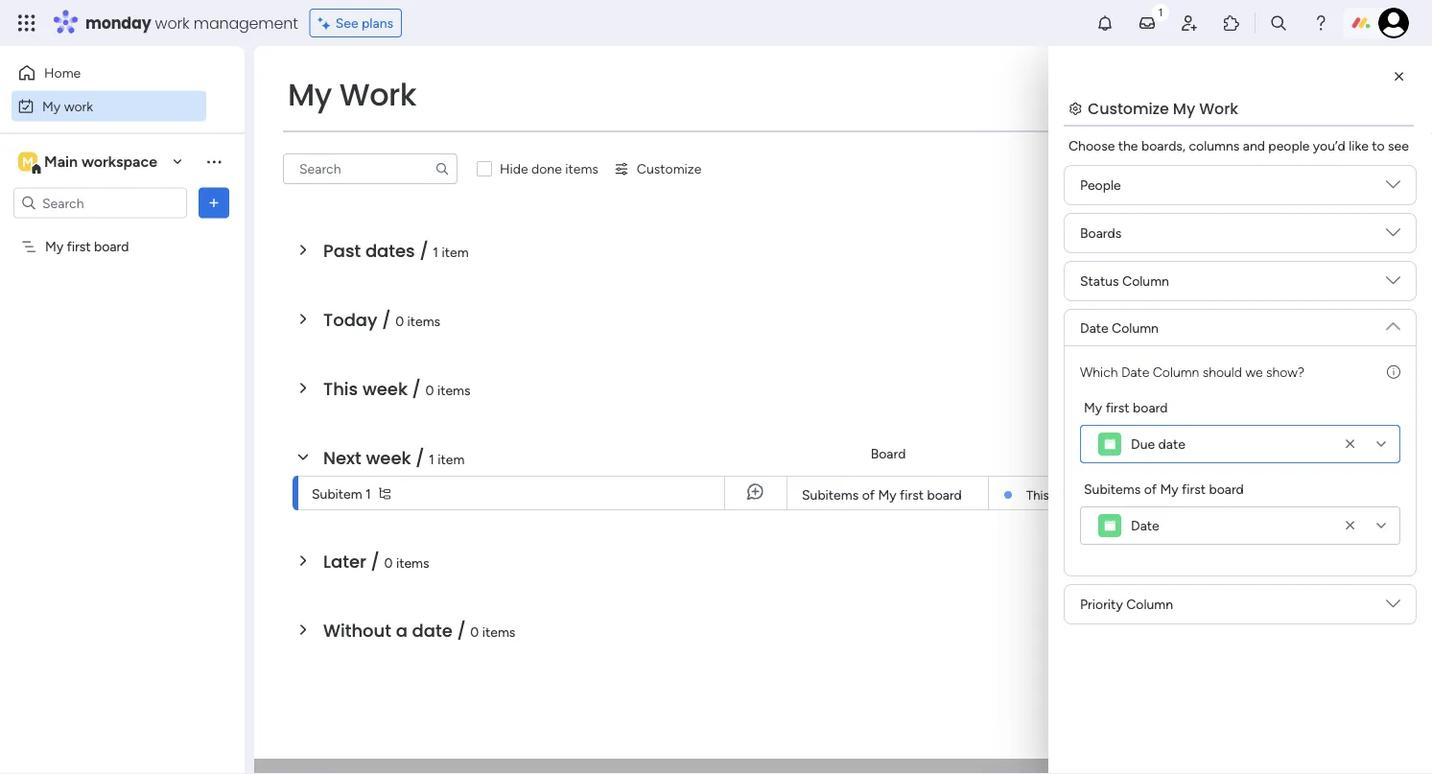 Task type: vqa. For each thing, say whether or not it's contained in the screenshot.
My first board group
yes



Task type: locate. For each thing, give the bounding box(es) containing it.
due date
[[1131, 436, 1186, 452]]

should
[[1203, 364, 1242, 380]]

this for month
[[1027, 487, 1049, 503]]

0 vertical spatial week
[[363, 377, 408, 401]]

dapulse dropdown down arrow image
[[1386, 225, 1401, 247], [1386, 312, 1401, 333]]

1 horizontal spatial of
[[1144, 481, 1157, 497]]

today
[[323, 307, 378, 332]]

0 horizontal spatial people
[[1080, 177, 1121, 193]]

dapulse dropdown down arrow image for date column
[[1386, 312, 1401, 333]]

hide
[[500, 161, 528, 177]]

board
[[94, 238, 129, 255], [1133, 399, 1168, 415], [1209, 481, 1244, 497], [927, 487, 962, 503]]

this week / 0 items
[[323, 377, 471, 401]]

dapulse dropdown down arrow image
[[1386, 177, 1401, 199], [1386, 273, 1401, 295], [1386, 597, 1401, 618]]

work down home
[[64, 98, 93, 114]]

0 vertical spatial date
[[1158, 436, 1186, 452]]

0
[[395, 313, 404, 329], [426, 382, 434, 398], [384, 555, 393, 571], [470, 624, 479, 640]]

0 horizontal spatial subitems
[[802, 487, 859, 503]]

status column
[[1080, 273, 1169, 289]]

without a date / 0 items
[[323, 618, 516, 643]]

choose the boards, columns and people you'd like to see
[[1069, 138, 1409, 154]]

work right the monday
[[155, 12, 190, 34]]

my down search in workspace field
[[45, 238, 64, 255]]

select product image
[[17, 13, 36, 33]]

1 horizontal spatial subitems of my first board
[[1084, 481, 1244, 497]]

date
[[1158, 436, 1186, 452], [412, 618, 453, 643]]

search image
[[435, 161, 450, 177]]

john smith image
[[1379, 8, 1409, 38]]

1 vertical spatial date
[[412, 618, 453, 643]]

week down the today / 0 items
[[363, 377, 408, 401]]

3 dapulse dropdown down arrow image from the top
[[1386, 597, 1401, 618]]

0 horizontal spatial this
[[323, 377, 358, 401]]

subitem 1
[[312, 485, 371, 502]]

see
[[1388, 138, 1409, 154]]

due
[[1131, 436, 1155, 452]]

week up v2 subitems open icon
[[366, 446, 411, 470]]

monday
[[85, 12, 151, 34]]

of inside 'heading'
[[1144, 481, 1157, 497]]

my work
[[288, 73, 416, 116]]

which
[[1080, 364, 1118, 380]]

my first board group
[[1080, 397, 1401, 463]]

0 vertical spatial this
[[323, 377, 358, 401]]

customize button
[[606, 154, 709, 184]]

week for next
[[366, 446, 411, 470]]

options image
[[204, 193, 224, 213]]

my first board list box
[[0, 226, 245, 522]]

past dates / 1 item
[[323, 238, 469, 263]]

0 right later
[[384, 555, 393, 571]]

show?
[[1266, 364, 1305, 380]]

see plans button
[[310, 9, 402, 37]]

dapulse dropdown down arrow image up v2 info image
[[1386, 312, 1401, 333]]

1 vertical spatial my first board
[[1084, 399, 1168, 415]]

see plans
[[335, 15, 393, 31]]

subitem
[[312, 485, 362, 502]]

a
[[396, 618, 408, 643]]

subitems inside 'heading'
[[1084, 481, 1141, 497]]

item for next week /
[[438, 451, 465, 467]]

my
[[288, 73, 332, 116], [1173, 97, 1196, 119], [42, 98, 61, 114], [45, 238, 64, 255], [1084, 399, 1103, 415], [1160, 481, 1179, 497], [878, 487, 897, 503]]

0 vertical spatial my first board
[[45, 238, 129, 255]]

1 inside past dates / 1 item
[[433, 244, 439, 260]]

0 horizontal spatial customize
[[637, 161, 702, 177]]

of
[[1144, 481, 1157, 497], [862, 487, 875, 503]]

Filter dashboard by text search field
[[283, 154, 458, 184]]

column
[[1123, 273, 1169, 289], [1112, 319, 1159, 336], [1153, 364, 1199, 380], [1127, 596, 1173, 613]]

dapulse dropdown down arrow image down see
[[1386, 225, 1401, 247]]

1 horizontal spatial customize
[[1088, 97, 1169, 119]]

customize for customize
[[637, 161, 702, 177]]

1 dapulse dropdown down arrow image from the top
[[1386, 225, 1401, 247]]

work inside button
[[64, 98, 93, 114]]

Search in workspace field
[[40, 192, 160, 214]]

items inside the today / 0 items
[[407, 313, 440, 329]]

1 horizontal spatial work
[[155, 12, 190, 34]]

subitems for subitems of my first board group
[[1084, 481, 1141, 497]]

subitems
[[1084, 481, 1141, 497], [802, 487, 859, 503]]

1 dapulse dropdown down arrow image from the top
[[1386, 177, 1401, 199]]

0 vertical spatial work
[[155, 12, 190, 34]]

None search field
[[283, 154, 458, 184]]

1 vertical spatial dapulse dropdown down arrow image
[[1386, 312, 1401, 333]]

item
[[442, 244, 469, 260], [438, 451, 465, 467]]

work
[[155, 12, 190, 34], [64, 98, 93, 114]]

people
[[1269, 138, 1310, 154]]

date inside subitems of my first board group
[[1131, 518, 1160, 534]]

my first board
[[45, 238, 129, 255], [1084, 399, 1168, 415]]

subitems of my first board down the due date
[[1084, 481, 1244, 497]]

1 inside 'next week / 1 item'
[[429, 451, 434, 467]]

column right status
[[1123, 273, 1169, 289]]

date
[[1080, 319, 1109, 336], [1121, 364, 1150, 380], [1330, 446, 1358, 462], [1131, 518, 1160, 534]]

my down the due date
[[1160, 481, 1179, 497]]

management
[[194, 12, 298, 34]]

see
[[335, 15, 358, 31]]

first down which
[[1106, 399, 1130, 415]]

without
[[323, 618, 391, 643]]

1 vertical spatial people
[[1199, 446, 1240, 462]]

my first board down search in workspace field
[[45, 238, 129, 255]]

2 dapulse dropdown down arrow image from the top
[[1386, 312, 1401, 333]]

1 vertical spatial item
[[438, 451, 465, 467]]

subitems of my first board down board
[[802, 487, 962, 503]]

1 horizontal spatial this
[[1027, 487, 1049, 503]]

my work button
[[12, 91, 206, 121]]

column for priority column
[[1127, 596, 1173, 613]]

people
[[1080, 177, 1121, 193], [1199, 446, 1240, 462]]

0 vertical spatial people
[[1080, 177, 1121, 193]]

of down 'due'
[[1144, 481, 1157, 497]]

my first board up 'due'
[[1084, 399, 1168, 415]]

subitems of my first board
[[1084, 481, 1244, 497], [802, 487, 962, 503]]

0 up 'next week / 1 item'
[[426, 382, 434, 398]]

this
[[323, 377, 358, 401], [1027, 487, 1049, 503]]

first down the due date
[[1182, 481, 1206, 497]]

1 vertical spatial week
[[366, 446, 411, 470]]

0 horizontal spatial work
[[64, 98, 93, 114]]

my inside 'heading'
[[1160, 481, 1179, 497]]

0 vertical spatial item
[[442, 244, 469, 260]]

1 horizontal spatial date
[[1158, 436, 1186, 452]]

0 vertical spatial customize
[[1088, 97, 1169, 119]]

items
[[565, 161, 599, 177], [407, 313, 440, 329], [437, 382, 471, 398], [396, 555, 429, 571], [482, 624, 516, 640]]

date column
[[1080, 319, 1159, 336]]

dapulse dropdown down arrow image for boards
[[1386, 225, 1401, 247]]

subitems of my first board heading
[[1084, 479, 1244, 499]]

my down home
[[42, 98, 61, 114]]

this up next
[[323, 377, 358, 401]]

1 vertical spatial this
[[1027, 487, 1049, 503]]

1 down 'this week / 0 items'
[[429, 451, 434, 467]]

0 horizontal spatial subitems of my first board
[[802, 487, 962, 503]]

customize inside button
[[637, 161, 702, 177]]

people up subitems of my first board group
[[1199, 446, 1240, 462]]

/ down 'this week / 0 items'
[[416, 446, 424, 470]]

item down 'this week / 0 items'
[[438, 451, 465, 467]]

first inside list box
[[67, 238, 91, 255]]

1 for next week /
[[429, 451, 434, 467]]

subitems for "subitems of my first board" link
[[802, 487, 859, 503]]

0 inside the without a date / 0 items
[[470, 624, 479, 640]]

date right a
[[412, 618, 453, 643]]

boards,
[[1142, 138, 1186, 154]]

work up columns
[[1199, 97, 1239, 119]]

this month
[[1027, 487, 1089, 503]]

board inside heading
[[1133, 399, 1168, 415]]

2 dapulse dropdown down arrow image from the top
[[1386, 273, 1401, 295]]

0 right today at the left of the page
[[395, 313, 404, 329]]

0 vertical spatial dapulse dropdown down arrow image
[[1386, 177, 1401, 199]]

week
[[363, 377, 408, 401], [366, 446, 411, 470]]

0 horizontal spatial of
[[862, 487, 875, 503]]

which date column should we show?
[[1080, 364, 1305, 380]]

subitems of my first board inside group
[[1084, 481, 1244, 497]]

board inside 'heading'
[[1209, 481, 1244, 497]]

1 horizontal spatial people
[[1199, 446, 1240, 462]]

of down board
[[862, 487, 875, 503]]

dapulse dropdown down arrow image for people
[[1386, 177, 1401, 199]]

1
[[433, 244, 439, 260], [429, 451, 434, 467], [366, 485, 371, 502]]

1 vertical spatial customize
[[637, 161, 702, 177]]

v2 info image
[[1387, 362, 1401, 382]]

dates
[[365, 238, 415, 263]]

/ right later
[[371, 549, 380, 574]]

column for status column
[[1123, 273, 1169, 289]]

/ right today at the left of the page
[[382, 307, 391, 332]]

first down search in workspace field
[[67, 238, 91, 255]]

next week / 1 item
[[323, 446, 465, 470]]

customize
[[1088, 97, 1169, 119], [637, 161, 702, 177]]

my inside heading
[[1084, 399, 1103, 415]]

0 vertical spatial dapulse dropdown down arrow image
[[1386, 225, 1401, 247]]

main workspace
[[44, 153, 157, 171]]

1 vertical spatial 1
[[429, 451, 434, 467]]

1 horizontal spatial work
[[1199, 97, 1239, 119]]

1 vertical spatial dapulse dropdown down arrow image
[[1386, 273, 1401, 295]]

work down plans
[[339, 73, 416, 116]]

my down which
[[1084, 399, 1103, 415]]

1 horizontal spatial subitems
[[1084, 481, 1141, 497]]

0 horizontal spatial my first board
[[45, 238, 129, 255]]

item right dates
[[442, 244, 469, 260]]

1 left v2 subitems open icon
[[366, 485, 371, 502]]

option
[[0, 229, 245, 233]]

people down choose
[[1080, 177, 1121, 193]]

customize for customize my work
[[1088, 97, 1169, 119]]

main content
[[254, 46, 1432, 774]]

home
[[44, 65, 81, 81]]

/
[[420, 238, 429, 263], [382, 307, 391, 332], [412, 377, 421, 401], [416, 446, 424, 470], [371, 549, 380, 574], [457, 618, 466, 643]]

column right priority
[[1127, 596, 1173, 613]]

this left month at the bottom of the page
[[1027, 487, 1049, 503]]

week for this
[[363, 377, 408, 401]]

my down see plans button on the left of the page
[[288, 73, 332, 116]]

group
[[1056, 446, 1094, 462]]

work
[[339, 73, 416, 116], [1199, 97, 1239, 119]]

item inside past dates / 1 item
[[442, 244, 469, 260]]

1 right dates
[[433, 244, 439, 260]]

0 vertical spatial 1
[[433, 244, 439, 260]]

date right 'due'
[[1158, 436, 1186, 452]]

2 vertical spatial dapulse dropdown down arrow image
[[1386, 597, 1401, 618]]

m
[[22, 154, 34, 170]]

1 horizontal spatial my first board
[[1084, 399, 1168, 415]]

my first board heading
[[1084, 397, 1168, 417]]

item inside 'next week / 1 item'
[[438, 451, 465, 467]]

1 vertical spatial work
[[64, 98, 93, 114]]

v2 subitems open image
[[379, 487, 390, 499]]

items inside the without a date / 0 items
[[482, 624, 516, 640]]

0 right a
[[470, 624, 479, 640]]

1 image
[[1152, 1, 1169, 23]]

column down status column
[[1112, 319, 1159, 336]]

first
[[67, 238, 91, 255], [1106, 399, 1130, 415], [1182, 481, 1206, 497], [900, 487, 924, 503]]



Task type: describe. For each thing, give the bounding box(es) containing it.
workspace image
[[18, 151, 37, 172]]

we
[[1246, 364, 1263, 380]]

search everything image
[[1269, 13, 1288, 33]]

/ right a
[[457, 618, 466, 643]]

boards
[[1080, 225, 1122, 241]]

subitems of my first board link
[[799, 477, 977, 511]]

column for date column
[[1112, 319, 1159, 336]]

priority
[[1080, 596, 1123, 613]]

columns
[[1189, 138, 1240, 154]]

items inside 'this week / 0 items'
[[437, 382, 471, 398]]

the
[[1118, 138, 1138, 154]]

/ right dates
[[420, 238, 429, 263]]

dapulse dropdown down arrow image for status column
[[1386, 273, 1401, 295]]

my up boards,
[[1173, 97, 1196, 119]]

customize my work
[[1088, 97, 1239, 119]]

of for subitems of my first board group
[[1144, 481, 1157, 497]]

date inside my first board group
[[1158, 436, 1186, 452]]

my first board inside group
[[1084, 399, 1168, 415]]

monday work management
[[85, 12, 298, 34]]

status
[[1080, 273, 1119, 289]]

my inside button
[[42, 98, 61, 114]]

0 inside 'this week / 0 items'
[[426, 382, 434, 398]]

apps image
[[1222, 13, 1241, 33]]

my work
[[42, 98, 93, 114]]

to
[[1372, 138, 1385, 154]]

workspace options image
[[204, 152, 224, 171]]

hide done items
[[500, 161, 599, 177]]

dapulse dropdown down arrow image for priority column
[[1386, 597, 1401, 618]]

today / 0 items
[[323, 307, 440, 332]]

subitems of my first board for subitems of my first board group
[[1084, 481, 1244, 497]]

this for week
[[323, 377, 358, 401]]

later
[[323, 549, 366, 574]]

0 inside the today / 0 items
[[395, 313, 404, 329]]

0 horizontal spatial work
[[339, 73, 416, 116]]

home button
[[12, 58, 206, 88]]

my inside list box
[[45, 238, 64, 255]]

column left the "should"
[[1153, 364, 1199, 380]]

workspace
[[81, 153, 157, 171]]

past
[[323, 238, 361, 263]]

choose
[[1069, 138, 1115, 154]]

subitems of my first board group
[[1080, 479, 1401, 545]]

my down board
[[878, 487, 897, 503]]

main content containing past dates /
[[254, 46, 1432, 774]]

work for my
[[64, 98, 93, 114]]

my first board inside list box
[[45, 238, 129, 255]]

notifications image
[[1096, 13, 1115, 33]]

work for monday
[[155, 12, 190, 34]]

first inside heading
[[1106, 399, 1130, 415]]

/ up 'next week / 1 item'
[[412, 377, 421, 401]]

you'd
[[1313, 138, 1346, 154]]

inbox image
[[1138, 13, 1157, 33]]

month
[[1052, 487, 1089, 503]]

next
[[323, 446, 361, 470]]

plans
[[362, 15, 393, 31]]

and
[[1243, 138, 1265, 154]]

item for past dates /
[[442, 244, 469, 260]]

items inside later / 0 items
[[396, 555, 429, 571]]

help image
[[1311, 13, 1331, 33]]

workspace selection element
[[18, 150, 160, 175]]

main
[[44, 153, 78, 171]]

later / 0 items
[[323, 549, 429, 574]]

board inside list box
[[94, 238, 129, 255]]

done
[[532, 161, 562, 177]]

0 inside later / 0 items
[[384, 555, 393, 571]]

like
[[1349, 138, 1369, 154]]

1 for past dates /
[[433, 244, 439, 260]]

first down board
[[900, 487, 924, 503]]

board
[[871, 446, 906, 462]]

of for "subitems of my first board" link
[[862, 487, 875, 503]]

first inside 'heading'
[[1182, 481, 1206, 497]]

subitems of my first board for "subitems of my first board" link
[[802, 487, 962, 503]]

invite members image
[[1180, 13, 1199, 33]]

2 vertical spatial 1
[[366, 485, 371, 502]]

priority column
[[1080, 596, 1173, 613]]

0 horizontal spatial date
[[412, 618, 453, 643]]



